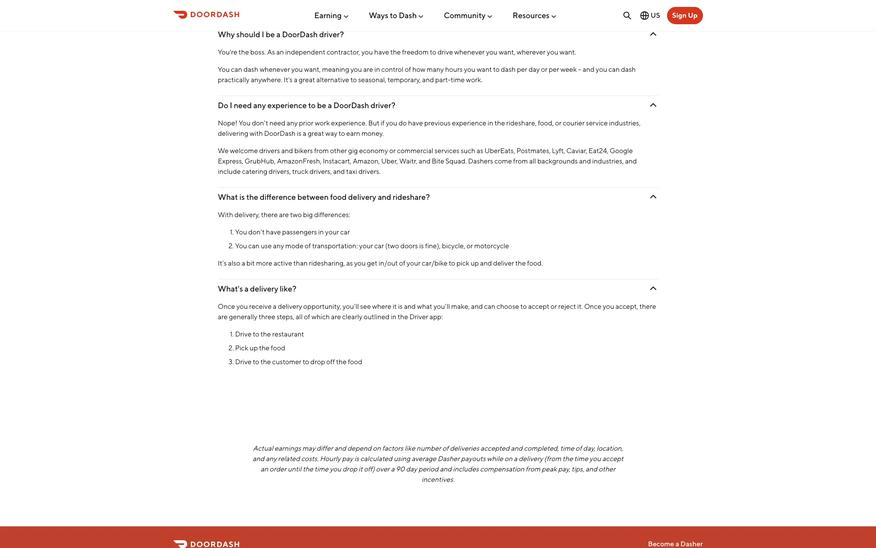 Task type: locate. For each thing, give the bounding box(es) containing it.
you up seasonal,
[[351, 65, 362, 74]]

0 vertical spatial don't
[[252, 119, 268, 127]]

any up order
[[266, 455, 277, 463]]

1 horizontal spatial once
[[585, 303, 602, 311]]

0 vertical spatial drive
[[235, 330, 252, 339]]

a down prior
[[303, 129, 307, 138]]

which
[[312, 313, 330, 321]]

you left accept,
[[603, 303, 615, 311]]

what's
[[218, 284, 243, 294]]

0 horizontal spatial you'll
[[343, 303, 359, 311]]

a inside once you receive a delivery opportunity, you'll see where it is and what you'll make, and can choose to accept or reject it. once you accept, there are generally three steps, all of which are clearly outlined in the driver app:
[[273, 303, 277, 311]]

2 - from the left
[[580, 65, 582, 74]]

opportunity,
[[304, 303, 341, 311]]

are up seasonal,
[[364, 65, 373, 74]]

2 chevron down image from the top
[[648, 100, 659, 111]]

0 horizontal spatial dasher
[[438, 455, 460, 463]]

or down wherever
[[542, 65, 548, 74]]

two
[[290, 211, 302, 219]]

location,
[[597, 445, 624, 453]]

1 vertical spatial chevron down image
[[648, 100, 659, 111]]

a inside you can dash whenever you want, meaning you are in control of how many hours you want to dash per day or per week -- and you can dash practically anywhere. it's a great alternative to seasonal, temporary, and part-time work.
[[294, 76, 298, 84]]

0 horizontal spatial all
[[296, 313, 303, 321]]

-
[[579, 65, 580, 74], [580, 65, 582, 74]]

1 vertical spatial drive
[[235, 358, 252, 366]]

seasonal,
[[358, 76, 387, 84]]

0 vertical spatial there
[[261, 211, 278, 219]]

payouts
[[461, 455, 486, 463]]

generally
[[229, 313, 258, 321]]

2 per from the left
[[549, 65, 560, 74]]

reject
[[559, 303, 577, 311]]

1 vertical spatial be
[[317, 101, 327, 110]]

0 vertical spatial as
[[477, 147, 484, 155]]

drive up the pick
[[235, 330, 252, 339]]

alternative
[[317, 76, 349, 84]]

to left seasonal,
[[351, 76, 357, 84]]

1 vertical spatial want,
[[304, 65, 321, 74]]

0 vertical spatial an
[[277, 48, 284, 56]]

of inside once you receive a delivery opportunity, you'll see where it is and what you'll make, and can choose to accept or reject it. once you accept, there are generally three steps, all of which are clearly outlined in the driver app:
[[304, 313, 310, 321]]

delivery inside once you receive a delivery opportunity, you'll see where it is and what you'll make, and can choose to accept or reject it. once you accept, there are generally three steps, all of which are clearly outlined in the driver app:
[[278, 303, 302, 311]]

can inside once you receive a delivery opportunity, you'll see where it is and what you'll make, and can choose to accept or reject it. once you accept, there are generally three steps, all of which are clearly outlined in the driver app:
[[485, 303, 496, 311]]

1 vertical spatial see
[[361, 303, 371, 311]]

1 horizontal spatial other
[[599, 465, 616, 474]]

from right bikers
[[314, 147, 329, 155]]

experience up such
[[452, 119, 487, 127]]

or inside nope! you don't need any prior work experience. but if you do have previous experience in the rideshare, food, or courier service industries, delivering with doordash is a great way to earn money.
[[556, 119, 562, 127]]

have up use
[[266, 228, 281, 236]]

do
[[218, 101, 228, 110]]

once you receive a delivery opportunity, you'll see where it is and what you'll make, and can choose to accept or reject it. once you accept, there are generally three steps, all of which are clearly outlined in the driver app:
[[218, 303, 657, 321]]

of right mode
[[305, 242, 311, 250]]

have
[[375, 48, 389, 56], [408, 119, 423, 127], [266, 228, 281, 236]]

1 horizontal spatial food
[[330, 193, 347, 202]]

is left fine),
[[420, 242, 424, 250]]

1 horizontal spatial i
[[262, 30, 264, 39]]

outlined
[[364, 313, 390, 321]]

from left peak on the right bottom
[[526, 465, 541, 474]]

drive
[[438, 48, 453, 56]]

us
[[651, 11, 661, 19]]

practically
[[218, 76, 250, 84]]

earn
[[347, 129, 361, 138]]

1 drivers, from the left
[[269, 168, 291, 176]]

fine),
[[426, 242, 441, 250]]

you down delivery,
[[235, 228, 247, 236]]

1 vertical spatial need
[[270, 119, 286, 127]]

90
[[396, 465, 405, 474]]

you down day,
[[590, 455, 601, 463]]

bite
[[432, 157, 445, 165]]

you up work.
[[464, 65, 476, 74]]

0 horizontal spatial want,
[[304, 65, 321, 74]]

there inside once you receive a delivery opportunity, you'll see where it is and what you'll make, and can choose to accept or reject it. once you accept, there are generally three steps, all of which are clearly outlined in the driver app:
[[640, 303, 657, 311]]

0 horizontal spatial up
[[250, 344, 258, 352]]

3 chevron down image from the top
[[648, 192, 659, 202]]

2 vertical spatial food
[[348, 358, 363, 366]]

driver? down earning link
[[320, 30, 344, 39]]

0 horizontal spatial per
[[517, 65, 528, 74]]

from
[[314, 147, 329, 155], [514, 157, 528, 165], [526, 465, 541, 474]]

2 vertical spatial have
[[266, 228, 281, 236]]

motorcycle
[[475, 242, 510, 250]]

number
[[417, 445, 441, 453]]

0 vertical spatial be
[[266, 30, 275, 39]]

of
[[521, 5, 527, 13], [405, 65, 411, 74], [305, 242, 311, 250], [399, 259, 406, 268], [304, 313, 310, 321], [443, 445, 449, 453], [576, 445, 582, 453]]

delivery up receive
[[250, 284, 278, 294]]

postmates,
[[517, 147, 551, 155]]

0 horizontal spatial whenever
[[260, 65, 290, 74]]

chevron down image for rideshare?
[[648, 192, 659, 202]]

it inside once you receive a delivery opportunity, you'll see where it is and what you'll make, and can choose to accept or reject it. once you accept, there are generally three steps, all of which are clearly outlined in the driver app:
[[393, 303, 397, 311]]

doordash
[[282, 30, 318, 39], [334, 101, 369, 110], [264, 129, 296, 138]]

to left 'pick'
[[449, 259, 456, 268]]

i right should
[[262, 30, 264, 39]]

want, down independent
[[304, 65, 321, 74]]

a up the compensation
[[514, 455, 518, 463]]

your
[[528, 5, 542, 13], [325, 228, 339, 236], [360, 242, 373, 250], [407, 259, 421, 268]]

delivery up the steps,
[[278, 303, 302, 311]]

you inside nope! you don't need any prior work experience. but if you do have previous experience in the rideshare, food, or courier service industries, delivering with doordash is a great way to earn money.
[[386, 119, 398, 127]]

time down hourly
[[315, 465, 329, 474]]

day inside you can dash whenever you want, meaning you are in control of how many hours you want to dash per day or per week -- and you can dash practically anywhere. it's a great alternative to seasonal, temporary, and part-time work.
[[529, 65, 540, 74]]

0 horizontal spatial drop
[[311, 358, 325, 366]]

and down 'google' at the right top of page
[[626, 157, 637, 165]]

it left off) at bottom
[[359, 465, 363, 474]]

day right 90
[[406, 465, 417, 474]]

great inside you can dash whenever you want, meaning you are in control of how many hours you want to dash per day or per week -- and you can dash practically anywhere. it's a great alternative to seasonal, temporary, and part-time work.
[[299, 76, 315, 84]]

1 horizontal spatial up
[[471, 259, 479, 268]]

1 horizontal spatial on
[[505, 455, 513, 463]]

missing
[[363, 5, 386, 13]]

accept,
[[616, 303, 639, 311]]

time
[[451, 76, 465, 84], [561, 445, 575, 453], [575, 455, 589, 463], [315, 465, 329, 474]]

to right customer
[[303, 358, 309, 366]]

steps,
[[277, 313, 295, 321]]

0 horizontal spatial need
[[234, 101, 252, 110]]

you'll
[[460, 5, 476, 13], [343, 303, 359, 311], [434, 303, 450, 311]]

accept down location, on the bottom of the page
[[603, 455, 624, 463]]

quite
[[256, 5, 272, 13]]

1 horizontal spatial all
[[530, 157, 537, 165]]

drive for drive to the restaurant
[[235, 330, 252, 339]]

great down work
[[308, 129, 324, 138]]

is right where
[[398, 303, 403, 311]]

is right the pay
[[355, 455, 359, 463]]

the left driver
[[398, 313, 408, 321]]

1 horizontal spatial day
[[529, 65, 540, 74]]

0 vertical spatial i
[[262, 30, 264, 39]]

bicycle,
[[442, 242, 466, 250]]

0 vertical spatial dasher
[[438, 455, 460, 463]]

all down postmates,
[[530, 157, 537, 165]]

of left which
[[304, 313, 310, 321]]

is down prior
[[297, 129, 302, 138]]

don't inside nope! you don't need any prior work experience. but if you do have previous experience in the rideshare, food, or courier service industries, delivering with doordash is a great way to earn money.
[[252, 119, 268, 127]]

per down wherever
[[517, 65, 528, 74]]

and down many
[[423, 76, 434, 84]]

in up the transportation:
[[319, 228, 324, 236]]

from inside actual earnings may differ and depend on factors like number of deliveries accepted and completed, time of day, location, and any related costs. hourly pay is calculated using average dasher payouts while on a delivery (from the time you accept an order until the time you drop it off) over a 90 day period and includes compensation from peak pay, tips, and other incentives.
[[526, 465, 541, 474]]

1 vertical spatial have
[[408, 119, 423, 127]]

0 horizontal spatial accept
[[529, 303, 550, 311]]

1 vertical spatial food
[[271, 344, 285, 352]]

0 vertical spatial it
[[393, 303, 397, 311]]

2 drive from the top
[[235, 358, 252, 366]]

doordash up the drivers
[[264, 129, 296, 138]]

2 horizontal spatial dash
[[622, 65, 636, 74]]

0 vertical spatial other
[[330, 147, 347, 155]]

0 vertical spatial up
[[471, 259, 479, 268]]

0 vertical spatial food
[[330, 193, 347, 202]]

0 horizontal spatial food
[[271, 344, 285, 352]]

all inside once you receive a delivery opportunity, you'll see where it is and what you'll make, and can choose to accept or reject it. once you accept, there are generally three steps, all of which are clearly outlined in the driver app:
[[296, 313, 303, 321]]

1 horizontal spatial have
[[375, 48, 389, 56]]

great
[[299, 76, 315, 84], [308, 129, 324, 138]]

1 vertical spatial whenever
[[260, 65, 290, 74]]

1 vertical spatial car
[[375, 242, 384, 250]]

1 vertical spatial dasher
[[681, 540, 703, 549]]

in up 'ubereats,'
[[488, 119, 494, 127]]

1 horizontal spatial dash
[[501, 65, 516, 74]]

sign up button
[[668, 7, 703, 24]]

part-
[[436, 76, 451, 84]]

squad.
[[446, 157, 467, 165]]

compensation
[[481, 465, 525, 474]]

there down 'difference' on the left top
[[261, 211, 278, 219]]

1 horizontal spatial need
[[270, 119, 286, 127]]

active
[[274, 259, 292, 268]]

time inside you can dash whenever you want, meaning you are in control of how many hours you want to dash per day or per week -- and you can dash practically anywhere. it's a great alternative to seasonal, temporary, and part-time work.
[[451, 76, 465, 84]]

have inside nope! you don't need any prior work experience. but if you do have previous experience in the rideshare, food, or courier service industries, delivering with doordash is a great way to earn money.
[[408, 119, 423, 127]]

the inside once you receive a delivery opportunity, you'll see where it is and what you'll make, and can choose to accept or reject it. once you accept, there are generally three steps, all of which are clearly outlined in the driver app:
[[398, 313, 408, 321]]

you're
[[224, 5, 243, 13]]

what is the difference between food delivery and rideshare?
[[218, 193, 430, 202]]

is inside actual earnings may differ and depend on factors like number of deliveries accepted and completed, time of day, location, and any related costs. hourly pay is calculated using average dasher payouts while on a delivery (from the time you accept an order until the time you drop it off) over a 90 day period and includes compensation from peak pay, tips, and other incentives.
[[355, 455, 359, 463]]

not
[[244, 5, 254, 13]]

0 vertical spatial day
[[529, 65, 540, 74]]

delivery inside actual earnings may differ and depend on factors like number of deliveries accepted and completed, time of day, location, and any related costs. hourly pay is calculated using average dasher payouts while on a delivery (from the time you accept an order until the time you drop it off) over a 90 day period and includes compensation from peak pay, tips, and other incentives.
[[519, 455, 543, 463]]

0 horizontal spatial an
[[261, 465, 269, 474]]

0 vertical spatial on
[[373, 445, 381, 453]]

per left week
[[549, 65, 560, 74]]

1 vertical spatial there
[[640, 303, 657, 311]]

1 vertical spatial as
[[347, 259, 353, 268]]

1 vertical spatial day
[[406, 465, 417, 474]]

industries, inside nope! you don't need any prior work experience. but if you do have previous experience in the rideshare, food, or courier service industries, delivering with doordash is a great way to earn money.
[[610, 119, 641, 127]]

with
[[250, 129, 263, 138]]

0 horizontal spatial see
[[361, 303, 371, 311]]

you up it's
[[292, 65, 303, 74]]

1 horizontal spatial an
[[277, 48, 284, 56]]

and
[[583, 65, 595, 74], [423, 76, 434, 84], [282, 147, 293, 155], [419, 157, 431, 165], [580, 157, 591, 165], [626, 157, 637, 165], [333, 168, 345, 176], [378, 193, 392, 202], [481, 259, 492, 268], [404, 303, 416, 311], [471, 303, 483, 311], [335, 445, 346, 453], [511, 445, 523, 453], [253, 455, 265, 463], [440, 465, 452, 474], [586, 465, 598, 474]]

service
[[587, 119, 608, 127]]

signup.
[[544, 5, 566, 13]]

on up the compensation
[[505, 455, 513, 463]]

don't up use
[[249, 228, 265, 236]]

tips,
[[572, 465, 585, 474]]

the inside nope! you don't need any prior work experience. but if you do have previous experience in the rideshare, food, or courier service industries, delivering with doordash is a great way to earn money.
[[495, 119, 505, 127]]

boss.
[[251, 48, 266, 56]]

other inside actual earnings may differ and depend on factors like number of deliveries accepted and completed, time of day, location, and any related costs. hourly pay is calculated using average dasher payouts while on a delivery (from the time you accept an order until the time you drop it off) over a 90 day period and includes compensation from peak pay, tips, and other incentives.
[[599, 465, 616, 474]]

experience inside nope! you don't need any prior work experience. but if you do have previous experience in the rideshare, food, or courier service industries, delivering with doordash is a great way to earn money.
[[452, 119, 487, 127]]

1 once from the left
[[218, 303, 235, 311]]

in up seasonal,
[[375, 65, 380, 74]]

industries, up 'google' at the right top of page
[[610, 119, 641, 127]]

lyft,
[[552, 147, 566, 155]]

0 vertical spatial need
[[234, 101, 252, 110]]

don't up with
[[252, 119, 268, 127]]

you'll up app:
[[434, 303, 450, 311]]

day down wherever
[[529, 65, 540, 74]]

0 vertical spatial experience
[[268, 101, 307, 110]]

it right where
[[393, 303, 397, 311]]

be up as
[[266, 30, 275, 39]]

1 drive from the top
[[235, 330, 252, 339]]

or left reject in the bottom of the page
[[551, 303, 557, 311]]

to right the choose
[[521, 303, 527, 311]]

in down where
[[391, 313, 397, 321]]

pay,
[[559, 465, 571, 474]]

drop
[[311, 358, 325, 366], [343, 465, 358, 474]]

receive
[[249, 303, 272, 311]]

you up practically at the left of page
[[218, 65, 230, 74]]

2 vertical spatial doordash
[[264, 129, 296, 138]]

be
[[266, 30, 275, 39], [317, 101, 327, 110]]

2 horizontal spatial have
[[408, 119, 423, 127]]

as left get
[[347, 259, 353, 268]]

is inside nope! you don't need any prior work experience. but if you do have previous experience in the rideshare, food, or courier service industries, delivering with doordash is a great way to earn money.
[[297, 129, 302, 138]]

delivery
[[348, 193, 377, 202], [250, 284, 278, 294], [278, 303, 302, 311], [519, 455, 543, 463]]

and up the pay
[[335, 445, 346, 453]]

customer
[[272, 358, 302, 366]]

1 vertical spatial industries,
[[593, 157, 624, 165]]

resources link
[[513, 7, 558, 23]]

over
[[376, 465, 390, 474]]

1 vertical spatial doordash
[[334, 101, 369, 110]]

doordash up independent
[[282, 30, 318, 39]]

1 vertical spatial an
[[261, 465, 269, 474]]

earning link
[[315, 7, 350, 23]]

per
[[517, 65, 528, 74], [549, 65, 560, 74]]

include
[[218, 168, 241, 176]]

0 vertical spatial driver?
[[320, 30, 344, 39]]

0 horizontal spatial drivers,
[[269, 168, 291, 176]]

nope! you don't need any prior work experience. but if you do have previous experience in the rideshare, food, or courier service industries, delivering with doordash is a great way to earn money.
[[218, 119, 641, 138]]

your up get
[[360, 242, 373, 250]]

a right become
[[676, 540, 680, 549]]

drivers
[[259, 147, 280, 155]]

economy
[[359, 147, 388, 155]]

0 vertical spatial chevron down image
[[648, 29, 659, 40]]

it's
[[218, 259, 227, 268]]

accept inside once you receive a delivery opportunity, you'll see where it is and what you'll make, and can choose to accept or reject it. once you accept, there are generally three steps, all of which are clearly outlined in the driver app:
[[529, 303, 550, 311]]

experience down it's
[[268, 101, 307, 110]]

of left how
[[405, 65, 411, 74]]

earnings
[[275, 445, 301, 453]]

2 vertical spatial chevron down image
[[648, 192, 659, 202]]

1 vertical spatial i
[[230, 101, 232, 110]]

have right do
[[408, 119, 423, 127]]

1 vertical spatial experience
[[452, 119, 487, 127]]

actual
[[253, 445, 273, 453]]

be up work
[[317, 101, 327, 110]]

you for you can dash whenever you want, meaning you are in control of how many hours you want to dash per day or per week -- and you can dash practically anywhere. it's a great alternative to seasonal, temporary, and part-time work.
[[218, 65, 230, 74]]

doordash inside nope! you don't need any prior work experience. but if you do have previous experience in the rideshare, food, or courier service industries, delivering with doordash is a great way to earn money.
[[264, 129, 296, 138]]

for
[[353, 5, 361, 13]]

pick
[[457, 259, 470, 268]]

and up amazonfresh,
[[282, 147, 293, 155]]

once right the it.
[[585, 303, 602, 311]]

0 horizontal spatial have
[[266, 228, 281, 236]]

0 horizontal spatial dash
[[244, 65, 259, 74]]

1 horizontal spatial there
[[640, 303, 657, 311]]

other
[[330, 147, 347, 155], [599, 465, 616, 474]]

you for you don't have passengers in your car
[[235, 228, 247, 236]]

to inside nope! you don't need any prior work experience. but if you do have previous experience in the rideshare, food, or courier service industries, delivering with doordash is a great way to earn money.
[[339, 129, 345, 138]]

should
[[237, 30, 260, 39]]

to right way
[[339, 129, 345, 138]]

1 horizontal spatial as
[[477, 147, 484, 155]]

you inside you can dash whenever you want, meaning you are in control of how many hours you want to dash per day or per week -- and you can dash practically anywhere. it's a great alternative to seasonal, temporary, and part-time work.
[[218, 65, 230, 74]]

2 horizontal spatial food
[[348, 358, 363, 366]]

1 chevron down image from the top
[[648, 29, 659, 40]]

deliveries
[[450, 445, 480, 453]]

time down the 'hours'
[[451, 76, 465, 84]]

accept left reject in the bottom of the page
[[529, 303, 550, 311]]

1 horizontal spatial it
[[393, 303, 397, 311]]

0 vertical spatial car
[[341, 228, 350, 236]]

food,
[[538, 119, 554, 127]]

doors
[[401, 242, 418, 250]]

need up the drivers
[[270, 119, 286, 127]]

on up calculated
[[373, 445, 381, 453]]

chevron down image
[[648, 29, 659, 40], [648, 100, 659, 111], [648, 192, 659, 202]]

any inside actual earnings may differ and depend on factors like number of deliveries accepted and completed, time of day, location, and any related costs. hourly pay is calculated using average dasher payouts while on a delivery (from the time you accept an order until the time you drop it off) over a 90 day period and includes compensation from peak pay, tips, and other incentives.
[[266, 455, 277, 463]]

need inside nope! you don't need any prior work experience. but if you do have previous experience in the rideshare, food, or courier service industries, delivering with doordash is a great way to earn money.
[[270, 119, 286, 127]]

you're
[[218, 48, 238, 56]]

once
[[218, 303, 235, 311], [585, 303, 602, 311]]

1 vertical spatial accept
[[603, 455, 624, 463]]

completed,
[[524, 445, 559, 453]]

0 horizontal spatial as
[[347, 259, 353, 268]]

1 horizontal spatial per
[[549, 65, 560, 74]]

1 horizontal spatial drop
[[343, 465, 358, 474]]

1 dash from the left
[[244, 65, 259, 74]]

you
[[218, 65, 230, 74], [239, 119, 251, 127], [235, 228, 247, 236], [235, 242, 247, 250]]

ubereats,
[[485, 147, 516, 155]]

1 horizontal spatial accept
[[603, 455, 624, 463]]

0 vertical spatial see
[[477, 5, 488, 13]]

0 horizontal spatial other
[[330, 147, 347, 155]]

become
[[649, 540, 675, 549]]

a left 90
[[391, 465, 395, 474]]

food down drive to the restaurant
[[271, 344, 285, 352]]

0 horizontal spatial driver?
[[320, 30, 344, 39]]

previous
[[425, 119, 451, 127]]

three
[[259, 313, 276, 321]]

1 vertical spatial drop
[[343, 465, 358, 474]]

you right the if
[[386, 119, 398, 127]]



Task type: describe. For each thing, give the bounding box(es) containing it.
you up want on the top right of the page
[[486, 48, 498, 56]]

0 horizontal spatial i
[[230, 101, 232, 110]]

1 horizontal spatial see
[[477, 5, 488, 13]]

off
[[327, 358, 335, 366]]

or right bicycle,
[[467, 242, 473, 250]]

deliver
[[494, 259, 515, 268]]

many
[[427, 65, 444, 74]]

of inside you can dash whenever you want, meaning you are in control of how many hours you want to dash per day or per week -- and you can dash practically anywhere. it's a great alternative to seasonal, temporary, and part-time work.
[[405, 65, 411, 74]]

to left dash
[[390, 11, 398, 20]]

1 vertical spatial up
[[250, 344, 258, 352]]

any down anywhere.
[[254, 101, 266, 110]]

0 vertical spatial from
[[314, 147, 329, 155]]

to up pick up the food
[[253, 330, 259, 339]]

sign up
[[673, 11, 698, 19]]

between
[[298, 193, 329, 202]]

0 horizontal spatial there
[[261, 211, 278, 219]]

dasher inside actual earnings may differ and depend on factors like number of deliveries accepted and completed, time of day, location, and any related costs. hourly pay is calculated using average dasher payouts while on a delivery (from the time you accept an order until the time you drop it off) over a 90 day period and includes compensation from peak pay, tips, and other incentives.
[[438, 455, 460, 463]]

off)
[[364, 465, 375, 474]]

industries, inside the we welcome drivers and bikers from other gig economy or commercial services such as ubereats, postmates, lyft, caviar, eat24, google express, grubhub, amazonfresh, instacart, amazon, uber, waitr, and bite squad. dashers come from all backgrounds and industries, and include catering drivers, truck drivers, and taxi drivers.
[[593, 157, 624, 165]]

make,
[[452, 303, 470, 311]]

in inside you can dash whenever you want, meaning you are in control of how many hours you want to dash per day or per week -- and you can dash practically anywhere. it's a great alternative to seasonal, temporary, and part-time work.
[[375, 65, 380, 74]]

1 horizontal spatial you'll
[[434, 303, 450, 311]]

the down costs. at the bottom
[[303, 465, 313, 474]]

a up work
[[328, 101, 332, 110]]

day,
[[584, 445, 596, 453]]

big
[[303, 211, 313, 219]]

differ
[[317, 445, 333, 453]]

you left for
[[340, 5, 351, 13]]

the up pick up the food
[[261, 330, 271, 339]]

and left deliver
[[481, 259, 492, 268]]

services
[[435, 147, 460, 155]]

or inside the we welcome drivers and bikers from other gig economy or commercial services such as ubereats, postmates, lyft, caviar, eat24, google express, grubhub, amazonfresh, instacart, amazon, uber, waitr, and bite squad. dashers come from all backgrounds and industries, and include catering drivers, truck drivers, and taxi drivers.
[[390, 147, 396, 155]]

drive for drive to the customer to drop off the food
[[235, 358, 252, 366]]

the up "control"
[[391, 48, 401, 56]]

taxi
[[346, 168, 358, 176]]

a right what's
[[245, 284, 249, 294]]

whenever inside you can dash whenever you want, meaning you are in control of how many hours you want to dash per day or per week -- and you can dash practically anywhere. it's a great alternative to seasonal, temporary, and part-time work.
[[260, 65, 290, 74]]

and right tips,
[[586, 465, 598, 474]]

all inside the we welcome drivers and bikers from other gig economy or commercial services such as ubereats, postmates, lyft, caviar, eat24, google express, grubhub, amazonfresh, instacart, amazon, uber, waitr, and bite squad. dashers come from all backgrounds and industries, and include catering drivers, truck drivers, and taxi drivers.
[[530, 157, 537, 165]]

and down instacart,
[[333, 168, 345, 176]]

includes
[[453, 465, 479, 474]]

you're the boss. as an independent contractor, you have the freedom to drive whenever you want, wherever you want.
[[218, 48, 577, 56]]

you inside nope! you don't need any prior work experience. but if you do have previous experience in the rideshare, food, or courier service industries, delivering with doordash is a great way to earn money.
[[239, 119, 251, 127]]

or inside you can dash whenever you want, meaning you are in control of how many hours you want to dash per day or per week -- and you can dash practically anywhere. it's a great alternative to seasonal, temporary, and part-time work.
[[542, 65, 548, 74]]

of right in/out
[[399, 259, 406, 268]]

what
[[218, 193, 238, 202]]

are left generally
[[218, 313, 228, 321]]

the down pick up the food
[[261, 358, 271, 366]]

community
[[444, 11, 486, 20]]

the left food.
[[516, 259, 526, 268]]

2 dash from the left
[[501, 65, 516, 74]]

is inside once you receive a delivery opportunity, you'll see where it is and what you'll make, and can choose to accept or reject it. once you accept, there are generally three steps, all of which are clearly outlined in the driver app:
[[398, 303, 403, 311]]

you for you can use any mode of transportation: your car (two doors is fine), bicycle, or motorcycle
[[235, 242, 247, 250]]

hourly
[[320, 455, 341, 463]]

0 vertical spatial drop
[[311, 358, 325, 366]]

as inside the we welcome drivers and bikers from other gig economy or commercial services such as ubereats, postmates, lyft, caviar, eat24, google express, grubhub, amazonfresh, instacart, amazon, uber, waitr, and bite squad. dashers come from all backgrounds and industries, and include catering drivers, truck drivers, and taxi drivers.
[[477, 147, 484, 155]]

why should i be a doordash driver?
[[218, 30, 344, 39]]

work
[[315, 119, 330, 127]]

and right the accepted
[[511, 445, 523, 453]]

0 vertical spatial whenever
[[455, 48, 485, 56]]

are inside you can dash whenever you want, meaning you are in control of how many hours you want to dash per day or per week -- and you can dash practically anywhere. it's a great alternative to seasonal, temporary, and part-time work.
[[364, 65, 373, 74]]

period
[[419, 465, 439, 474]]

week
[[561, 65, 577, 74]]

any inside nope! you don't need any prior work experience. but if you do have previous experience in the rideshare, food, or courier service industries, delivering with doordash is a great way to earn money.
[[287, 119, 298, 127]]

with
[[218, 211, 233, 219]]

other inside the we welcome drivers and bikers from other gig economy or commercial services such as ubereats, postmates, lyft, caviar, eat24, google express, grubhub, amazonfresh, instacart, amazon, uber, waitr, and bite squad. dashers come from all backgrounds and industries, and include catering drivers, truck drivers, and taxi drivers.
[[330, 147, 347, 155]]

rideshare,
[[507, 119, 537, 127]]

globe line image
[[640, 10, 650, 21]]

of right number
[[443, 445, 449, 453]]

a down finished,
[[277, 30, 281, 39]]

any right use
[[273, 242, 284, 250]]

finished,
[[273, 5, 299, 13]]

welcome
[[230, 147, 258, 155]]

1 horizontal spatial dasher
[[681, 540, 703, 549]]

prior
[[299, 119, 314, 127]]

or inside once you receive a delivery opportunity, you'll see where it is and what you'll make, and can choose to accept or reject it. once you accept, there are generally three steps, all of which are clearly outlined in the driver app:
[[551, 303, 557, 311]]

courier
[[563, 119, 585, 127]]

0 vertical spatial want,
[[499, 48, 516, 56]]

amazon,
[[353, 157, 380, 165]]

factors
[[383, 445, 404, 453]]

community link
[[444, 7, 494, 23]]

2 once from the left
[[585, 303, 602, 311]]

and down actual
[[253, 455, 265, 463]]

your up the transportation:
[[325, 228, 339, 236]]

an inside actual earnings may differ and depend on factors like number of deliveries accepted and completed, time of day, location, and any related costs. hourly pay is calculated using average dasher payouts while on a delivery (from the time you accept an order until the time you drop it off) over a 90 day period and includes compensation from peak pay, tips, and other incentives.
[[261, 465, 269, 474]]

in inside nope! you don't need any prior work experience. but if you do have previous experience in the rideshare, food, or courier service industries, delivering with doordash is a great way to earn money.
[[488, 119, 494, 127]]

google
[[610, 147, 633, 155]]

0 horizontal spatial car
[[341, 228, 350, 236]]

and up driver
[[404, 303, 416, 311]]

your left the signup.
[[528, 5, 542, 13]]

we'll
[[300, 5, 314, 13]]

may
[[303, 445, 316, 453]]

see inside once you receive a delivery opportunity, you'll see where it is and what you'll make, and can choose to accept or reject it. once you accept, there are generally three steps, all of which are clearly outlined in the driver app:
[[361, 303, 371, 311]]

want, inside you can dash whenever you want, meaning you are in control of how many hours you want to dash per day or per week -- and you can dash practically anywhere. it's a great alternative to seasonal, temporary, and part-time work.
[[304, 65, 321, 74]]

1 - from the left
[[579, 65, 580, 74]]

1 per from the left
[[517, 65, 528, 74]]

also
[[228, 259, 240, 268]]

time up tips,
[[575, 455, 589, 463]]

more
[[256, 259, 273, 268]]

0 vertical spatial have
[[375, 48, 389, 56]]

transportation:
[[313, 242, 358, 250]]

meaning
[[322, 65, 350, 74]]

truck
[[292, 168, 309, 176]]

you right week
[[596, 65, 608, 74]]

and down caviar,
[[580, 157, 591, 165]]

sign
[[673, 11, 687, 19]]

it inside actual earnings may differ and depend on factors like number of deliveries accepted and completed, time of day, location, and any related costs. hourly pay is calculated using average dasher payouts while on a delivery (from the time you accept an order until the time you drop it off) over a 90 day period and includes compensation from peak pay, tips, and other incentives.
[[359, 465, 363, 474]]

0 horizontal spatial be
[[266, 30, 275, 39]]

freedom
[[402, 48, 429, 56]]

if
[[381, 119, 385, 127]]

waitr,
[[400, 157, 418, 165]]

to inside once you receive a delivery opportunity, you'll see where it is and what you'll make, and can choose to accept or reject it. once you accept, there are generally three steps, all of which are clearly outlined in the driver app:
[[521, 303, 527, 311]]

chevron down image
[[648, 284, 659, 294]]

up
[[689, 11, 698, 19]]

caviar,
[[567, 147, 588, 155]]

you left get
[[355, 259, 366, 268]]

1 horizontal spatial driver?
[[371, 101, 396, 110]]

the right off
[[336, 358, 347, 366]]

driver
[[410, 313, 429, 321]]

to right want on the top right of the page
[[494, 65, 500, 74]]

you right contractor,
[[362, 48, 373, 56]]

1 vertical spatial on
[[505, 455, 513, 463]]

a inside nope! you don't need any prior work experience. but if you do have previous experience in the rideshare, food, or courier service industries, delivering with doordash is a great way to earn money.
[[303, 129, 307, 138]]

and left rideshare?
[[378, 193, 392, 202]]

do i need any experience to be a doordash driver?
[[218, 101, 396, 110]]

actual earnings may differ and depend on factors like number of deliveries accepted and completed, time of day, location, and any related costs. hourly pay is calculated using average dasher payouts while on a delivery (from the time you accept an order until the time you drop it off) over a 90 day period and includes compensation from peak pay, tips, and other incentives.
[[253, 445, 624, 484]]

until
[[288, 465, 302, 474]]

catering
[[242, 168, 268, 176]]

accept inside actual earnings may differ and depend on factors like number of deliveries accepted and completed, time of day, location, and any related costs. hourly pay is calculated using average dasher payouts while on a delivery (from the time you accept an order until the time you drop it off) over a 90 day period and includes compensation from peak pay, tips, and other incentives.
[[603, 455, 624, 463]]

the up 'pay,' at the right bottom of the page
[[563, 455, 573, 463]]

pick up the food
[[235, 344, 285, 352]]

ridesharing,
[[309, 259, 345, 268]]

drivers.
[[359, 168, 381, 176]]

0 horizontal spatial on
[[373, 445, 381, 453]]

and right week
[[583, 65, 595, 74]]

day inside actual earnings may differ and depend on factors like number of deliveries accepted and completed, time of day, location, and any related costs. hourly pay is calculated using average dasher payouts while on a delivery (from the time you accept an order until the time you drop it off) over a 90 day period and includes compensation from peak pay, tips, and other incentives.
[[406, 465, 417, 474]]

and right make,
[[471, 303, 483, 311]]

costs.
[[301, 455, 319, 463]]

the up delivery,
[[247, 193, 258, 202]]

ways to dash
[[369, 11, 417, 20]]

your down doors
[[407, 259, 421, 268]]

in/out
[[379, 259, 398, 268]]

chevron down image for doordash
[[648, 100, 659, 111]]

delivery down drivers. on the top of the page
[[348, 193, 377, 202]]

3 dash from the left
[[622, 65, 636, 74]]

drop inside actual earnings may differ and depend on factors like number of deliveries accepted and completed, time of day, location, and any related costs. hourly pay is calculated using average dasher payouts while on a delivery (from the time you accept an order until the time you drop it off) over a 90 day period and includes compensation from peak pay, tips, and other incentives.
[[343, 465, 358, 474]]

great inside nope! you don't need any prior work experience. but if you do have previous experience in the rideshare, food, or courier service industries, delivering with doordash is a great way to earn money.
[[308, 129, 324, 138]]

we
[[218, 147, 229, 155]]

status
[[501, 5, 520, 13]]

the left boss.
[[239, 48, 249, 56]]

bit
[[247, 259, 255, 268]]

nope!
[[218, 119, 238, 127]]

drive to the customer to drop off the food
[[235, 358, 363, 366]]

to left drive
[[430, 48, 437, 56]]

in inside once you receive a delivery opportunity, you'll see where it is and what you'll make, and can choose to accept or reject it. once you accept, there are generally three steps, all of which are clearly outlined in the driver app:
[[391, 313, 397, 321]]

of left day,
[[576, 445, 582, 453]]

you left want.
[[547, 48, 559, 56]]

dash
[[399, 11, 417, 20]]

are right which
[[331, 313, 341, 321]]

car/bike
[[422, 259, 448, 268]]

clearly
[[343, 313, 363, 321]]

and left bite
[[419, 157, 431, 165]]

2 horizontal spatial you'll
[[460, 5, 476, 13]]

to down pick up the food
[[253, 358, 259, 366]]

of right status
[[521, 5, 527, 13]]

restaurant
[[272, 330, 304, 339]]

the down drive to the restaurant
[[259, 344, 270, 352]]

uber,
[[382, 157, 398, 165]]

commercial
[[397, 147, 434, 155]]

1 vertical spatial don't
[[249, 228, 265, 236]]

a left bit
[[242, 259, 245, 268]]

and up incentives.
[[440, 465, 452, 474]]

want
[[477, 65, 492, 74]]

you down hourly
[[330, 465, 342, 474]]

ways to dash link
[[369, 7, 425, 23]]

you up generally
[[237, 303, 248, 311]]

hours
[[446, 65, 463, 74]]

2 drivers, from the left
[[310, 168, 332, 176]]

where
[[373, 303, 392, 311]]

1 vertical spatial from
[[514, 157, 528, 165]]

pay
[[342, 455, 353, 463]]

average
[[412, 455, 437, 463]]

are left the two
[[279, 211, 289, 219]]

bikers
[[295, 147, 313, 155]]

money.
[[362, 129, 384, 138]]

related
[[278, 455, 300, 463]]

express,
[[218, 157, 244, 165]]

to up prior
[[309, 101, 316, 110]]

0 horizontal spatial experience
[[268, 101, 307, 110]]

if
[[218, 5, 222, 13]]

using
[[394, 455, 411, 463]]

0 vertical spatial doordash
[[282, 30, 318, 39]]

earning
[[315, 11, 342, 20]]

ways
[[369, 11, 389, 20]]

time up (from
[[561, 445, 575, 453]]

is right what on the left of the page
[[240, 193, 245, 202]]

(two
[[386, 242, 399, 250]]

the left status
[[489, 5, 500, 13]]

pick
[[235, 344, 249, 352]]

but
[[369, 119, 380, 127]]

how
[[413, 65, 426, 74]]



Task type: vqa. For each thing, say whether or not it's contained in the screenshot.
DELIVERY inside the "Once you receive a delivery opportunity, you'll see where it is and what you'll make, and can choose to accept or reject it. Once you accept, there are generally three steps, all of which are clearly outlined in the Driver app:"
yes



